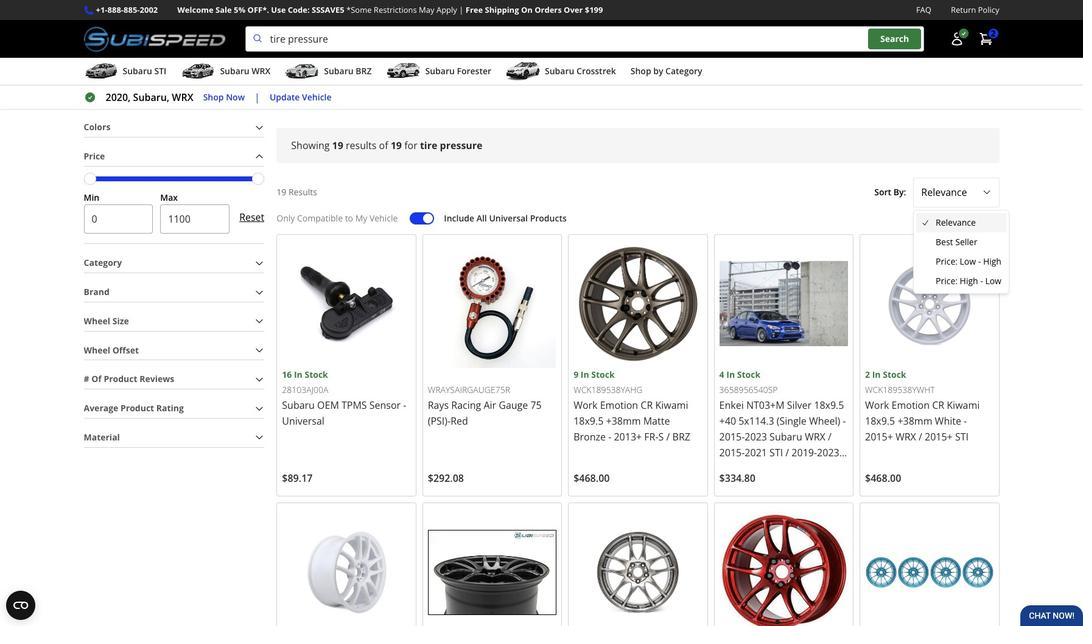 Task type: vqa. For each thing, say whether or not it's contained in the screenshot.
Include
yes



Task type: describe. For each thing, give the bounding box(es) containing it.
price: low - high
[[936, 256, 1002, 267]]

return policy
[[951, 4, 1000, 15]]

sale
[[216, 4, 232, 15]]

in for 9
[[581, 369, 589, 381]]

orders
[[535, 4, 562, 15]]

*some
[[346, 4, 372, 15]]

stock for 16
[[305, 369, 328, 381]]

sort by:
[[875, 186, 906, 198]]

relevance option
[[916, 213, 1006, 233]]

universal
[[489, 212, 528, 224]]

faq link
[[916, 4, 932, 17]]

include all universal products
[[444, 212, 567, 224]]

+1-888-885-2002
[[96, 4, 158, 15]]

search for search results
[[117, 80, 142, 91]]

885-
[[124, 4, 140, 15]]

products
[[530, 212, 567, 224]]

2 horizontal spatial 19
[[391, 139, 402, 152]]

in for 2
[[872, 369, 881, 381]]

2 in stock wck189538ywht
[[865, 369, 935, 396]]

stock for 2
[[883, 369, 906, 381]]

28103aj00a
[[282, 384, 329, 396]]

free
[[466, 4, 483, 15]]

showing 19 results of 19 for tire pressure
[[291, 139, 483, 152]]

may
[[419, 4, 434, 15]]

faq
[[916, 4, 932, 15]]

search input field
[[245, 26, 924, 52]]

- for high
[[978, 256, 981, 267]]

1 horizontal spatial 19
[[332, 139, 343, 152]]

results for 19 results
[[289, 186, 317, 198]]

9
[[574, 369, 579, 381]]

for
[[404, 139, 418, 152]]

- for low
[[980, 275, 983, 287]]

welcome
[[177, 4, 214, 15]]

over
[[564, 4, 583, 15]]

stock for 4
[[737, 369, 761, 381]]

price: for price: low - high
[[936, 256, 958, 267]]

wraysairgauge75r
[[428, 384, 510, 396]]

code:
[[288, 4, 310, 15]]

price: for price: high - low
[[936, 275, 958, 287]]

2002
[[140, 4, 158, 15]]

by:
[[894, 186, 906, 198]]

0 vertical spatial high
[[983, 256, 1002, 267]]

Select... button
[[914, 178, 1000, 207]]

wck189538yahg
[[574, 384, 643, 396]]

policy
[[978, 4, 1000, 15]]

open widget image
[[6, 591, 35, 620]]

return policy link
[[951, 4, 1000, 17]]

3658956540sp
[[719, 384, 778, 396]]

relevance inside option
[[936, 217, 976, 228]]

search results link
[[117, 80, 180, 91]]

price: high - low
[[936, 275, 1002, 287]]



Task type: locate. For each thing, give the bounding box(es) containing it.
$468.00 for wck189538ywht
[[865, 472, 901, 485]]

0 vertical spatial results
[[144, 80, 170, 91]]

16 in stock 28103aj00a
[[282, 369, 329, 396]]

0 horizontal spatial $468.00
[[574, 472, 610, 485]]

3 in from the left
[[727, 369, 735, 381]]

*some restrictions may apply | free shipping on orders over $199
[[346, 4, 603, 15]]

showing
[[291, 139, 330, 152]]

2
[[991, 28, 996, 39], [865, 369, 870, 381]]

relevance up best seller
[[936, 217, 976, 228]]

2 stock from the left
[[591, 369, 615, 381]]

high up price: high - low
[[983, 256, 1002, 267]]

$292.08
[[428, 472, 464, 485]]

2 price: from the top
[[936, 275, 958, 287]]

0 vertical spatial search
[[881, 33, 909, 45]]

19 results
[[277, 186, 317, 198]]

- up price: high - low
[[978, 256, 981, 267]]

off*.
[[248, 4, 269, 15]]

2 up wck189538ywht
[[865, 369, 870, 381]]

1 in from the left
[[294, 369, 303, 381]]

in inside 16 in stock 28103aj00a
[[294, 369, 303, 381]]

pressure
[[440, 139, 483, 152]]

return
[[951, 4, 976, 15]]

0 horizontal spatial 2
[[865, 369, 870, 381]]

search button
[[868, 29, 921, 49]]

use
[[271, 4, 286, 15]]

1 vertical spatial results
[[289, 186, 317, 198]]

stock for 9
[[591, 369, 615, 381]]

9 in stock wck189538yahg
[[574, 369, 643, 396]]

19
[[332, 139, 343, 152], [391, 139, 402, 152], [277, 186, 286, 198]]

1 $468.00 from the left
[[574, 472, 610, 485]]

shipping
[[485, 4, 519, 15]]

sssave5
[[312, 4, 344, 15]]

$334.80
[[719, 472, 756, 485]]

1 vertical spatial high
[[960, 275, 978, 287]]

of
[[379, 139, 388, 152]]

1 horizontal spatial low
[[985, 275, 1002, 287]]

in right 9
[[581, 369, 589, 381]]

0 vertical spatial 2
[[991, 28, 996, 39]]

results
[[144, 80, 170, 91], [289, 186, 317, 198]]

888-
[[108, 4, 124, 15]]

1 vertical spatial -
[[980, 275, 983, 287]]

relevance
[[921, 186, 967, 199], [936, 217, 976, 228]]

price: down price: low - high
[[936, 275, 958, 287]]

+1-888-885-2002 link
[[96, 4, 158, 17]]

in inside 9 in stock wck189538yahg
[[581, 369, 589, 381]]

price: down best on the top of page
[[936, 256, 958, 267]]

in inside 4 in stock 3658956540sp
[[727, 369, 735, 381]]

group containing relevance
[[916, 213, 1006, 291]]

stock inside 2 in stock wck189538ywht
[[883, 369, 906, 381]]

0 vertical spatial low
[[960, 256, 976, 267]]

in for 16
[[294, 369, 303, 381]]

0 horizontal spatial results
[[144, 80, 170, 91]]

high down price: low - high
[[960, 275, 978, 287]]

3 stock from the left
[[737, 369, 761, 381]]

in right 16 on the left bottom of the page
[[294, 369, 303, 381]]

search inside 'button'
[[881, 33, 909, 45]]

wck189538ywht
[[865, 384, 935, 396]]

relevance up relevance option
[[921, 186, 967, 199]]

1 horizontal spatial high
[[983, 256, 1002, 267]]

1 price: from the top
[[936, 256, 958, 267]]

in
[[294, 369, 303, 381], [581, 369, 589, 381], [727, 369, 735, 381], [872, 369, 881, 381]]

+1-
[[96, 4, 108, 15]]

2 inside button
[[991, 28, 996, 39]]

0 horizontal spatial 19
[[277, 186, 286, 198]]

on
[[521, 4, 533, 15]]

low down price: low - high
[[985, 275, 1002, 287]]

results
[[346, 139, 377, 152]]

in right the 4
[[727, 369, 735, 381]]

sort
[[875, 186, 891, 198]]

low
[[960, 256, 976, 267], [985, 275, 1002, 287]]

$468.00
[[574, 472, 610, 485], [865, 472, 901, 485]]

seller
[[955, 236, 978, 248]]

results right the /
[[144, 80, 170, 91]]

search results
[[117, 80, 170, 91]]

0 vertical spatial price:
[[936, 256, 958, 267]]

low up price: high - low
[[960, 256, 976, 267]]

1 horizontal spatial search
[[881, 33, 909, 45]]

include
[[444, 212, 474, 224]]

in for 4
[[727, 369, 735, 381]]

2 for 2
[[991, 28, 996, 39]]

relevance inside the select... button
[[921, 186, 967, 199]]

search
[[881, 33, 909, 45], [117, 80, 142, 91]]

2 $468.00 from the left
[[865, 472, 901, 485]]

0 horizontal spatial search
[[117, 80, 142, 91]]

in up wck189538ywht
[[872, 369, 881, 381]]

1 horizontal spatial $468.00
[[865, 472, 901, 485]]

/
[[103, 79, 107, 93]]

2 in from the left
[[581, 369, 589, 381]]

in inside 2 in stock wck189538ywht
[[872, 369, 881, 381]]

2 button
[[973, 27, 1000, 51]]

$89.17
[[282, 472, 313, 485]]

0 vertical spatial relevance
[[921, 186, 967, 199]]

group
[[916, 213, 1006, 291]]

1 vertical spatial price:
[[936, 275, 958, 287]]

stock up "28103aj00a"
[[305, 369, 328, 381]]

1 horizontal spatial results
[[289, 186, 317, 198]]

|
[[459, 4, 464, 15]]

1 vertical spatial relevance
[[936, 217, 976, 228]]

- down price: low - high
[[980, 275, 983, 287]]

2 for 2 in stock wck189538ywht
[[865, 369, 870, 381]]

stock inside 16 in stock 28103aj00a
[[305, 369, 328, 381]]

1 horizontal spatial 2
[[991, 28, 996, 39]]

stock up wck189538yahg
[[591, 369, 615, 381]]

stock up 3658956540sp
[[737, 369, 761, 381]]

4
[[719, 369, 724, 381]]

$468.00 for wck189538yahg
[[574, 472, 610, 485]]

-
[[978, 256, 981, 267], [980, 275, 983, 287]]

results for search results
[[144, 80, 170, 91]]

5%
[[234, 4, 246, 15]]

16
[[282, 369, 292, 381]]

search for search
[[881, 33, 909, 45]]

best seller
[[936, 236, 978, 248]]

1 vertical spatial low
[[985, 275, 1002, 287]]

1 stock from the left
[[305, 369, 328, 381]]

4 in from the left
[[872, 369, 881, 381]]

0 horizontal spatial low
[[960, 256, 976, 267]]

$199
[[585, 4, 603, 15]]

2 inside 2 in stock wck189538ywht
[[865, 369, 870, 381]]

apply
[[437, 4, 457, 15]]

results down the showing
[[289, 186, 317, 198]]

1 vertical spatial search
[[117, 80, 142, 91]]

high
[[983, 256, 1002, 267], [960, 275, 978, 287]]

1 vertical spatial 2
[[865, 369, 870, 381]]

stock inside 4 in stock 3658956540sp
[[737, 369, 761, 381]]

0 horizontal spatial high
[[960, 275, 978, 287]]

4 stock from the left
[[883, 369, 906, 381]]

4 in stock 3658956540sp
[[719, 369, 778, 396]]

stock inside 9 in stock wck189538yahg
[[591, 369, 615, 381]]

best
[[936, 236, 953, 248]]

2 down policy at the right top
[[991, 28, 996, 39]]

price:
[[936, 256, 958, 267], [936, 275, 958, 287]]

welcome sale 5% off*. use code: sssave5
[[177, 4, 344, 15]]

stock
[[305, 369, 328, 381], [591, 369, 615, 381], [737, 369, 761, 381], [883, 369, 906, 381]]

tire
[[420, 139, 437, 152]]

0 vertical spatial -
[[978, 256, 981, 267]]

all
[[477, 212, 487, 224]]

stock up wck189538ywht
[[883, 369, 906, 381]]

restrictions
[[374, 4, 417, 15]]



